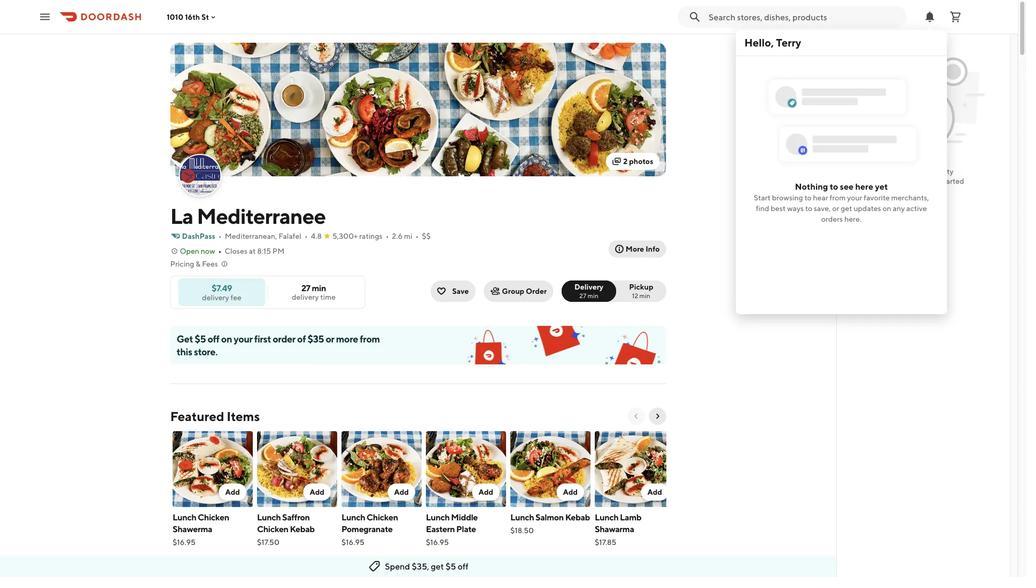 Task type: vqa. For each thing, say whether or not it's contained in the screenshot.
0.6 mi • 24 min
no



Task type: describe. For each thing, give the bounding box(es) containing it.
pricing & fees
[[170, 259, 218, 268]]

next button of carousel image
[[653, 412, 662, 421]]

any
[[893, 204, 905, 213]]

• right "now"
[[218, 247, 222, 255]]

falafel
[[279, 232, 301, 240]]

spend
[[385, 561, 410, 572]]

open
[[180, 247, 199, 255]]

best
[[771, 204, 786, 213]]

this
[[177, 346, 192, 357]]

mediterranee
[[197, 203, 326, 228]]

$16.95 for lunch chicken shawerma
[[172, 538, 195, 547]]

featured items
[[170, 409, 260, 424]]

lamb
[[620, 512, 641, 522]]

$7.49 delivery fee
[[202, 283, 242, 302]]

pickup
[[629, 282, 653, 291]]

save
[[452, 287, 469, 296]]

from inside nothing to see here yet start browsing to hear from your favorite merchants, find best ways to save, or get updates on any active orders here.
[[830, 193, 846, 202]]

lunch for lunch middle eastern plate
[[426, 512, 449, 522]]

st
[[202, 12, 209, 21]]

here.
[[844, 214, 862, 223]]

yet
[[875, 181, 888, 192]]

add button for lunch middle eastern plate
[[472, 484, 499, 501]]

to inside the your cart is empty add items to get started
[[919, 177, 926, 185]]

or inside get $5 off on your first order of $35 or more from this store.
[[326, 333, 334, 344]]

la
[[170, 203, 193, 228]]

• right dashpass
[[219, 232, 222, 240]]

photos
[[629, 157, 653, 166]]

orders
[[821, 214, 843, 223]]

dashpass
[[182, 232, 215, 240]]

lunch saffron chicken kebab $17.50
[[257, 512, 314, 547]]

first
[[254, 333, 271, 344]]

pickup 12 min
[[629, 282, 653, 299]]

• closes at 8:15 pm
[[218, 247, 284, 255]]

open now
[[180, 247, 215, 255]]

featured items heading
[[170, 408, 260, 425]]

to left see
[[830, 181, 838, 192]]

middle
[[451, 512, 478, 522]]

off inside get $5 off on your first order of $35 or more from this store.
[[208, 333, 219, 344]]

order
[[526, 287, 547, 296]]

2.6
[[392, 232, 403, 240]]

$18.50
[[510, 526, 534, 535]]

8:15
[[257, 247, 271, 255]]

your inside nothing to see here yet start browsing to hear from your favorite merchants, find best ways to save, or get updates on any active orders here.
[[847, 193, 862, 202]]

closes
[[225, 247, 247, 255]]

of
[[297, 333, 306, 344]]

min inside 27 min delivery time
[[312, 283, 326, 293]]

more info button
[[609, 240, 666, 258]]

plate
[[456, 524, 476, 534]]

add for lunch salmon kebab
[[563, 488, 577, 496]]

salmon
[[535, 512, 564, 522]]

1010 16th st
[[167, 12, 209, 21]]

lunch for lunch chicken shawerma
[[172, 512, 196, 522]]

fee
[[231, 293, 242, 302]]

$16.95 for lunch chicken pomegranate
[[341, 538, 364, 547]]

• left 4.8
[[305, 232, 308, 240]]

$35
[[308, 333, 324, 344]]

dashpass •
[[182, 232, 222, 240]]

27 inside 27 min delivery time
[[301, 283, 310, 293]]

shawarma
[[595, 524, 634, 534]]

add button for lunch chicken shawerma
[[219, 484, 246, 501]]

delivery inside 27 min delivery time
[[292, 293, 319, 301]]

hear
[[813, 193, 828, 202]]

pricing
[[170, 259, 194, 268]]

your
[[893, 167, 909, 176]]

add inside the your cart is empty add items to get started
[[883, 177, 897, 185]]

previous button of carousel image
[[632, 412, 641, 421]]

0 items, open order cart image
[[949, 10, 962, 23]]

more
[[336, 333, 358, 344]]

2
[[623, 157, 628, 166]]

lunch middle eastern plate image
[[426, 431, 506, 507]]

store.
[[194, 346, 217, 357]]

ways
[[787, 204, 804, 213]]

lunch salmon kebab image
[[510, 431, 590, 507]]

empty
[[932, 167, 954, 176]]

shawerma
[[172, 524, 212, 534]]

add for lunch chicken pomegranate
[[394, 488, 409, 496]]

delivery
[[575, 282, 603, 291]]

$7.49
[[212, 283, 232, 293]]

to right ways
[[805, 204, 812, 213]]

get
[[177, 333, 193, 344]]

from inside get $5 off on your first order of $35 or more from this store.
[[360, 333, 380, 344]]

find
[[756, 204, 769, 213]]

hello,
[[744, 36, 774, 49]]

chicken for pomegranate
[[366, 512, 398, 522]]

group order button
[[484, 281, 553, 302]]

5,300+
[[332, 232, 358, 240]]

group
[[502, 287, 524, 296]]

lunch for lunch saffron chicken kebab
[[257, 512, 280, 522]]

or inside nothing to see here yet start browsing to hear from your favorite merchants, find best ways to save, or get updates on any active orders here.
[[832, 204, 839, 213]]

featured
[[170, 409, 224, 424]]

27 min delivery time
[[292, 283, 336, 301]]

lunch chicken shawerma image
[[172, 431, 253, 507]]

order methods option group
[[562, 281, 666, 302]]

ratings
[[359, 232, 382, 240]]

get inside nothing to see here yet start browsing to hear from your favorite merchants, find best ways to save, or get updates on any active orders here.
[[841, 204, 852, 213]]

16th
[[185, 12, 200, 21]]



Task type: locate. For each thing, give the bounding box(es) containing it.
get inside the your cart is empty add items to get started
[[927, 177, 939, 185]]

1 horizontal spatial get
[[841, 204, 852, 213]]

lunch up pomegranate
[[341, 512, 365, 522]]

pomegranate
[[341, 524, 392, 534]]

kebab
[[565, 512, 590, 522], [290, 524, 314, 534]]

• left 2.6 at top left
[[386, 232, 389, 240]]

from down see
[[830, 193, 846, 202]]

min down 'delivery'
[[588, 292, 598, 299]]

1 add button from the left
[[219, 484, 246, 501]]

min for pickup
[[639, 292, 650, 299]]

lunch inside "lunch chicken pomegranate $16.95"
[[341, 512, 365, 522]]

hello, terry
[[744, 36, 801, 49]]

4 lunch from the left
[[426, 512, 449, 522]]

$16.95 down eastern
[[426, 538, 449, 547]]

12
[[632, 292, 638, 299]]

on
[[883, 204, 891, 213], [221, 333, 232, 344]]

0 horizontal spatial $5
[[195, 333, 206, 344]]

1 vertical spatial or
[[326, 333, 334, 344]]

chicken inside lunch saffron chicken kebab $17.50
[[257, 524, 288, 534]]

see
[[840, 181, 854, 192]]

min inside delivery 27 min
[[588, 292, 598, 299]]

2 horizontal spatial get
[[927, 177, 939, 185]]

4 add button from the left
[[472, 484, 499, 501]]

here
[[855, 181, 873, 192]]

items
[[227, 409, 260, 424]]

lunch up 'shawerma'
[[172, 512, 196, 522]]

0 vertical spatial kebab
[[565, 512, 590, 522]]

mediterranean,
[[225, 232, 277, 240]]

add for lunch middle eastern plate
[[478, 488, 493, 496]]

kebab inside lunch saffron chicken kebab $17.50
[[290, 524, 314, 534]]

2 horizontal spatial $16.95
[[426, 538, 449, 547]]

order
[[273, 333, 296, 344]]

kebab right salmon
[[565, 512, 590, 522]]

0 horizontal spatial on
[[221, 333, 232, 344]]

chicken inside lunch chicken shawerma $16.95
[[198, 512, 229, 522]]

chicken inside "lunch chicken pomegranate $16.95"
[[366, 512, 398, 522]]

or up orders
[[832, 204, 839, 213]]

min for delivery
[[588, 292, 598, 299]]

add for lunch lamb shawarma
[[647, 488, 662, 496]]

4.8
[[311, 232, 322, 240]]

2 horizontal spatial chicken
[[366, 512, 398, 522]]

1 lunch from the left
[[172, 512, 196, 522]]

1 horizontal spatial kebab
[[565, 512, 590, 522]]

lunch inside lunch chicken shawerma $16.95
[[172, 512, 196, 522]]

0 horizontal spatial chicken
[[198, 512, 229, 522]]

min up $35
[[312, 283, 326, 293]]

$17.50
[[257, 538, 279, 547]]

0 vertical spatial on
[[883, 204, 891, 213]]

1 horizontal spatial chicken
[[257, 524, 288, 534]]

lunch up $17.50
[[257, 512, 280, 522]]

2 $16.95 from the left
[[341, 538, 364, 547]]

from
[[830, 193, 846, 202], [360, 333, 380, 344]]

your down see
[[847, 193, 862, 202]]

1 vertical spatial on
[[221, 333, 232, 344]]

add button up "lunch chicken pomegranate $16.95"
[[387, 484, 415, 501]]

1 vertical spatial your
[[234, 333, 253, 344]]

on left first
[[221, 333, 232, 344]]

spend $35, get $5 off
[[385, 561, 469, 572]]

lunch up $18.50
[[510, 512, 534, 522]]

on left any
[[883, 204, 891, 213]]

1 vertical spatial get
[[841, 204, 852, 213]]

saffron
[[282, 512, 310, 522]]

active
[[906, 204, 927, 213]]

1 horizontal spatial on
[[883, 204, 891, 213]]

on inside nothing to see here yet start browsing to hear from your favorite merchants, find best ways to save, or get updates on any active orders here.
[[883, 204, 891, 213]]

to down cart
[[919, 177, 926, 185]]

$16.95 inside lunch middle eastern plate $16.95
[[426, 538, 449, 547]]

1 vertical spatial from
[[360, 333, 380, 344]]

add button for lunch saffron chicken kebab
[[303, 484, 331, 501]]

3 add button from the left
[[387, 484, 415, 501]]

chicken up pomegranate
[[366, 512, 398, 522]]

1 horizontal spatial off
[[458, 561, 469, 572]]

1 horizontal spatial from
[[830, 193, 846, 202]]

lunch inside lunch lamb shawarma $17.85
[[595, 512, 618, 522]]

kebab down saffron
[[290, 524, 314, 534]]

add button
[[219, 484, 246, 501], [303, 484, 331, 501], [387, 484, 415, 501], [472, 484, 499, 501], [556, 484, 584, 501], [641, 484, 668, 501]]

your
[[847, 193, 862, 202], [234, 333, 253, 344]]

lunch chicken pomegranate image
[[341, 431, 421, 507]]

fees
[[202, 259, 218, 268]]

mediterranean, falafel
[[225, 232, 301, 240]]

$35,
[[412, 561, 429, 572]]

eastern
[[426, 524, 455, 534]]

off down the plate
[[458, 561, 469, 572]]

la mediterranee
[[170, 203, 326, 228]]

merchants,
[[891, 193, 929, 202]]

0 horizontal spatial from
[[360, 333, 380, 344]]

started
[[940, 177, 964, 185]]

1 horizontal spatial your
[[847, 193, 862, 202]]

1010
[[167, 12, 183, 21]]

get right $35,
[[431, 561, 444, 572]]

to down nothing
[[805, 193, 812, 202]]

lunch for lunch salmon kebab
[[510, 512, 534, 522]]

delivery left time
[[292, 293, 319, 301]]

27 down 'delivery'
[[580, 292, 586, 299]]

your cart is empty add items to get started
[[883, 167, 964, 185]]

lunch for lunch lamb shawarma
[[595, 512, 618, 522]]

min inside pickup 12 min
[[639, 292, 650, 299]]

add button up lunch chicken shawerma $16.95
[[219, 484, 246, 501]]

add button up saffron
[[303, 484, 331, 501]]

None radio
[[562, 281, 616, 302], [610, 281, 666, 302], [562, 281, 616, 302], [610, 281, 666, 302]]

0 horizontal spatial min
[[312, 283, 326, 293]]

0 horizontal spatial or
[[326, 333, 334, 344]]

open menu image
[[38, 10, 51, 23]]

get up the here.
[[841, 204, 852, 213]]

pm
[[272, 247, 284, 255]]

delivery inside $7.49 delivery fee
[[202, 293, 229, 302]]

$16.95 down 'shawerma'
[[172, 538, 195, 547]]

5 lunch from the left
[[510, 512, 534, 522]]

browsing
[[772, 193, 803, 202]]

nothing to see here yet start browsing to hear from your favorite merchants, find best ways to save, or get updates on any active orders here.
[[754, 181, 929, 223]]

lunch lamb shawarma image
[[595, 431, 675, 507]]

lunch lamb shawarma $17.85
[[595, 512, 641, 547]]

lunch inside lunch saffron chicken kebab $17.50
[[257, 512, 280, 522]]

27 left time
[[301, 283, 310, 293]]

1 horizontal spatial delivery
[[292, 293, 319, 301]]

add for lunch chicken shawerma
[[225, 488, 240, 496]]

2 add button from the left
[[303, 484, 331, 501]]

6 add button from the left
[[641, 484, 668, 501]]

0 vertical spatial get
[[927, 177, 939, 185]]

pricing & fees button
[[170, 259, 229, 269]]

• right mi
[[416, 232, 419, 240]]

0 vertical spatial your
[[847, 193, 862, 202]]

more
[[626, 245, 644, 253]]

$16.95 inside "lunch chicken pomegranate $16.95"
[[341, 538, 364, 547]]

delivery left fee
[[202, 293, 229, 302]]

lunch inside lunch middle eastern plate $16.95
[[426, 512, 449, 522]]

27 inside delivery 27 min
[[580, 292, 586, 299]]

$5 up store.
[[195, 333, 206, 344]]

chicken up $17.50
[[257, 524, 288, 534]]

6 lunch from the left
[[595, 512, 618, 522]]

3 $16.95 from the left
[[426, 538, 449, 547]]

save button
[[431, 281, 475, 302]]

add
[[883, 177, 897, 185], [225, 488, 240, 496], [309, 488, 324, 496], [394, 488, 409, 496], [478, 488, 493, 496], [563, 488, 577, 496], [647, 488, 662, 496]]

nothing
[[795, 181, 828, 192]]

•
[[219, 232, 222, 240], [305, 232, 308, 240], [386, 232, 389, 240], [416, 232, 419, 240], [218, 247, 222, 255]]

2 horizontal spatial min
[[639, 292, 650, 299]]

delivery 27 min
[[575, 282, 603, 299]]

get down is
[[927, 177, 939, 185]]

your inside get $5 off on your first order of $35 or more from this store.
[[234, 333, 253, 344]]

lunch chicken pomegranate $16.95
[[341, 512, 398, 547]]

favorite
[[864, 193, 890, 202]]

notification bell image
[[924, 10, 936, 23]]

0 horizontal spatial 27
[[301, 283, 310, 293]]

add button up middle
[[472, 484, 499, 501]]

min down pickup
[[639, 292, 650, 299]]

or
[[832, 204, 839, 213], [326, 333, 334, 344]]

$5 inside get $5 off on your first order of $35 or more from this store.
[[195, 333, 206, 344]]

$16.95 down pomegranate
[[341, 538, 364, 547]]

add button up lamb
[[641, 484, 668, 501]]

0 horizontal spatial $16.95
[[172, 538, 195, 547]]

5 add button from the left
[[556, 484, 584, 501]]

$$
[[422, 232, 431, 240]]

Store search: begin typing to search for stores available on DoorDash text field
[[709, 11, 900, 23]]

1 horizontal spatial 27
[[580, 292, 586, 299]]

1 vertical spatial kebab
[[290, 524, 314, 534]]

2 photos button
[[606, 153, 660, 170]]

add button for lunch lamb shawarma
[[641, 484, 668, 501]]

1 horizontal spatial min
[[588, 292, 598, 299]]

lunch for lunch chicken pomegranate
[[341, 512, 365, 522]]

lunch inside 'lunch salmon kebab $18.50'
[[510, 512, 534, 522]]

add button for lunch salmon kebab
[[556, 484, 584, 501]]

to
[[919, 177, 926, 185], [830, 181, 838, 192], [805, 193, 812, 202], [805, 204, 812, 213]]

0 horizontal spatial kebab
[[290, 524, 314, 534]]

time
[[320, 293, 336, 301]]

lunch up eastern
[[426, 512, 449, 522]]

your left first
[[234, 333, 253, 344]]

mi
[[404, 232, 412, 240]]

or right $35
[[326, 333, 334, 344]]

1 horizontal spatial or
[[832, 204, 839, 213]]

1 horizontal spatial $5
[[446, 561, 456, 572]]

0 vertical spatial $5
[[195, 333, 206, 344]]

now
[[201, 247, 215, 255]]

add button up salmon
[[556, 484, 584, 501]]

3 lunch from the left
[[341, 512, 365, 522]]

get $5 off on your first order of $35 or more from this store.
[[177, 333, 380, 357]]

info
[[646, 245, 660, 253]]

0 vertical spatial off
[[208, 333, 219, 344]]

chicken
[[198, 512, 229, 522], [366, 512, 398, 522], [257, 524, 288, 534]]

items
[[899, 177, 917, 185]]

2 lunch from the left
[[257, 512, 280, 522]]

chicken for shawerma
[[198, 512, 229, 522]]

0 horizontal spatial delivery
[[202, 293, 229, 302]]

&
[[196, 259, 200, 268]]

lunch up shawarma
[[595, 512, 618, 522]]

0 horizontal spatial get
[[431, 561, 444, 572]]

27
[[301, 283, 310, 293], [580, 292, 586, 299]]

lunch saffron chicken kebab image
[[257, 431, 337, 507]]

$16.95 inside lunch chicken shawerma $16.95
[[172, 538, 195, 547]]

start
[[754, 193, 771, 202]]

1 $16.95 from the left
[[172, 538, 195, 547]]

0 vertical spatial or
[[832, 204, 839, 213]]

off up store.
[[208, 333, 219, 344]]

$5
[[195, 333, 206, 344], [446, 561, 456, 572]]

1 vertical spatial $5
[[446, 561, 456, 572]]

terry
[[776, 36, 801, 49]]

0 vertical spatial from
[[830, 193, 846, 202]]

2 vertical spatial get
[[431, 561, 444, 572]]

1010 16th st button
[[167, 12, 218, 21]]

lunch middle eastern plate $16.95
[[426, 512, 478, 547]]

$5 right $35,
[[446, 561, 456, 572]]

$17.85
[[595, 538, 616, 547]]

0 horizontal spatial off
[[208, 333, 219, 344]]

2 photos
[[623, 157, 653, 166]]

1 vertical spatial off
[[458, 561, 469, 572]]

save,
[[814, 204, 831, 213]]

updates
[[854, 204, 881, 213]]

add button for lunch chicken pomegranate
[[387, 484, 415, 501]]

is
[[925, 167, 930, 176]]

1 horizontal spatial $16.95
[[341, 538, 364, 547]]

la mediterranee image
[[170, 43, 666, 176], [180, 155, 220, 196]]

0 horizontal spatial your
[[234, 333, 253, 344]]

5,300+ ratings •
[[332, 232, 389, 240]]

chicken up 'shawerma'
[[198, 512, 229, 522]]

lunch chicken shawerma $16.95
[[172, 512, 229, 547]]

on inside get $5 off on your first order of $35 or more from this store.
[[221, 333, 232, 344]]

from right more
[[360, 333, 380, 344]]

more info
[[626, 245, 660, 253]]

kebab inside 'lunch salmon kebab $18.50'
[[565, 512, 590, 522]]

add for lunch saffron chicken kebab
[[309, 488, 324, 496]]



